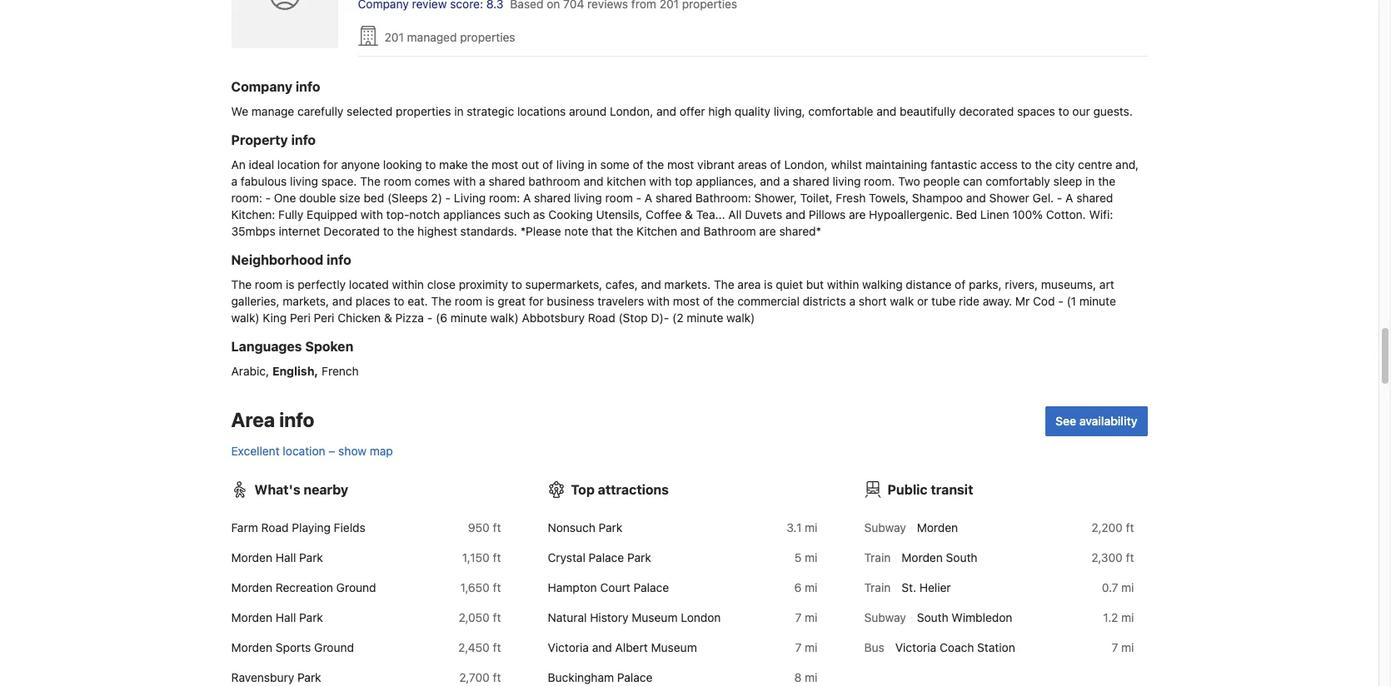 Task type: vqa. For each thing, say whether or not it's contained in the screenshot.


Task type: describe. For each thing, give the bounding box(es) containing it.
parks,
[[969, 278, 1002, 292]]

quality
[[735, 104, 771, 119]]

100%
[[1013, 208, 1043, 222]]

location inside an ideal location for anyone looking to make the most out of living in some of the most vibrant areas of london, whilst maintaining fantastic access to the city centre and, a fabulous living space.  the room comes with a shared bathroom and kitchen with top appliances, and a shared living room.  two people can comfortably sleep in the room:  - one double size bed (sleeps 2)  - living room: a shared living room  - a shared bathroom: shower, toilet, fresh towels, shampoo and shower gel.  - a shared kitchen: fully equipped with top-notch appliances such as cooking utensils, coffee & tea...  all duvets and pillows are hypoallergenic. bed linen 100% cotton. wifi: 35mbps internet decorated to the highest standards.  *please note that the kitchen and bathroom are shared*
[[277, 158, 320, 172]]

shower
[[989, 191, 1030, 205]]

internet
[[279, 224, 320, 239]]

coffee
[[646, 208, 682, 222]]

top
[[571, 483, 595, 498]]

the down centre at the right of the page
[[1098, 174, 1116, 189]]

to left eat.
[[394, 294, 405, 309]]

(stop
[[619, 311, 648, 325]]

that
[[592, 224, 613, 239]]

7 mi for top attractions
[[795, 641, 818, 655]]

most inside the room is perfectly located within close proximity to supermarkets, cafes, and markets. the area is quiet but within walking distance of parks, rivers, museums, art galleries, markets, and places to eat.  the room is great for business travelers with most of the commercial districts a short walk or tube ride away.  mr cod - (1 minute walk) king peri peri chicken & pizza - (6 minute walk) abbotsbury road (stop d)-  (2 minute walk)
[[673, 294, 700, 309]]

to down the top-
[[383, 224, 394, 239]]

spoken
[[305, 339, 353, 354]]

fields
[[334, 521, 366, 535]]

a up shower,
[[783, 174, 790, 189]]

room down looking
[[384, 174, 411, 189]]

with up living
[[453, 174, 476, 189]]

mi for crystal palace park
[[805, 551, 818, 565]]

park for 2,050 ft
[[299, 611, 323, 625]]

nonsuch park
[[548, 521, 623, 535]]

201
[[384, 30, 404, 44]]

2,450
[[458, 641, 490, 655]]

morden south
[[902, 551, 978, 565]]

1 vertical spatial properties
[[396, 104, 451, 119]]

road inside the room is perfectly located within close proximity to supermarkets, cafes, and markets. the area is quiet but within walking distance of parks, rivers, museums, art galleries, markets, and places to eat.  the room is great for business travelers with most of the commercial districts a short walk or tube ride away.  mr cod - (1 minute walk) king peri peri chicken & pizza - (6 minute walk) abbotsbury road (stop d)-  (2 minute walk)
[[588, 311, 615, 325]]

living up double
[[290, 174, 318, 189]]

most up top
[[667, 158, 694, 172]]

and down some
[[584, 174, 604, 189]]

bed
[[364, 191, 384, 205]]

most left "out" at the top left
[[492, 158, 519, 172]]

to up comfortably
[[1021, 158, 1032, 172]]

what's nearby
[[255, 483, 348, 498]]

and left offer
[[656, 104, 677, 119]]

3 a from the left
[[1066, 191, 1073, 205]]

1,150 ft
[[462, 551, 501, 565]]

ideal
[[249, 158, 274, 172]]

walking
[[862, 278, 903, 292]]

to up comes
[[425, 158, 436, 172]]

mi for nonsuch park
[[805, 521, 818, 535]]

morden up morden south
[[917, 521, 958, 535]]

the down the top-
[[397, 224, 414, 239]]

1.2 mi
[[1103, 611, 1134, 625]]

but
[[806, 278, 824, 292]]

mi right 0.7
[[1121, 581, 1134, 595]]

2 peri from the left
[[314, 311, 334, 325]]

of right areas
[[770, 158, 781, 172]]

sports
[[276, 641, 311, 655]]

shared*
[[779, 224, 821, 239]]

living down whilst
[[833, 174, 861, 189]]

districts
[[803, 294, 846, 309]]

shared down bathroom
[[534, 191, 571, 205]]

1 walk) from the left
[[231, 311, 260, 325]]

maintaining
[[865, 158, 927, 172]]

selected
[[347, 104, 393, 119]]

size
[[339, 191, 360, 205]]

shared up wifi:
[[1077, 191, 1113, 205]]

or
[[917, 294, 928, 309]]

natural history museum london
[[548, 611, 721, 625]]

park down 'sports'
[[297, 671, 321, 685]]

living up bathroom
[[556, 158, 585, 172]]

- right 2)
[[445, 191, 451, 205]]

spaces
[[1017, 104, 1055, 119]]

history
[[590, 611, 629, 625]]

cotton.
[[1046, 208, 1086, 222]]

living up cooking
[[574, 191, 602, 205]]

comfortable
[[808, 104, 874, 119]]

- left (1 on the right of the page
[[1058, 294, 1064, 309]]

7 for top attractions
[[795, 641, 802, 655]]

1 vertical spatial are
[[759, 224, 776, 239]]

the right make
[[471, 158, 489, 172]]

can
[[963, 174, 983, 189]]

mi for victoria and albert museum
[[805, 641, 818, 655]]

hall for 1,150 ft
[[276, 551, 296, 565]]

access
[[980, 158, 1018, 172]]

rivers,
[[1005, 278, 1038, 292]]

3 walk) from the left
[[727, 311, 755, 325]]

wimbledon
[[952, 611, 1013, 625]]

with left top
[[649, 174, 672, 189]]

the down utensils,
[[616, 224, 633, 239]]

museums,
[[1041, 278, 1096, 292]]

ft for 2,450 ft
[[493, 641, 501, 655]]

ft for 1,650 ft
[[493, 581, 501, 595]]

station
[[977, 641, 1015, 655]]

train for st. helier
[[864, 581, 891, 595]]

victoria for victoria coach station
[[895, 641, 937, 655]]

room up galleries,
[[255, 278, 283, 292]]

hampton court palace
[[548, 581, 669, 595]]

crystal palace park
[[548, 551, 651, 565]]

for inside the room is perfectly located within close proximity to supermarkets, cafes, and markets. the area is quiet but within walking distance of parks, rivers, museums, art galleries, markets, and places to eat.  the room is great for business travelers with most of the commercial districts a short walk or tube ride away.  mr cod - (1 minute walk) king peri peri chicken & pizza - (6 minute walk) abbotsbury road (stop d)-  (2 minute walk)
[[529, 294, 544, 309]]

0 vertical spatial properties
[[460, 30, 515, 44]]

managed
[[407, 30, 457, 44]]

a down an
[[231, 174, 237, 189]]

the left city
[[1035, 158, 1052, 172]]

8
[[794, 671, 802, 685]]

ft for 2,050 ft
[[493, 611, 501, 625]]

away.
[[983, 294, 1012, 309]]

property info
[[231, 133, 316, 148]]

the inside an ideal location for anyone looking to make the most out of living in some of the most vibrant areas of london, whilst maintaining fantastic access to the city centre and, a fabulous living space.  the room comes with a shared bathroom and kitchen with top appliances, and a shared living room.  two people can comfortably sleep in the room:  - one double size bed (sleeps 2)  - living room: a shared living room  - a shared bathroom: shower, toilet, fresh towels, shampoo and shower gel.  - a shared kitchen: fully equipped with top-notch appliances such as cooking utensils, coffee & tea...  all duvets and pillows are hypoallergenic. bed linen 100% cotton. wifi: 35mbps internet decorated to the highest standards.  *please note that the kitchen and bathroom are shared*
[[360, 174, 381, 189]]

the room is perfectly located within close proximity to supermarkets, cafes, and markets. the area is quiet but within walking distance of parks, rivers, museums, art galleries, markets, and places to eat.  the room is great for business travelers with most of the commercial districts a short walk or tube ride away.  mr cod - (1 minute walk) king peri peri chicken & pizza - (6 minute walk) abbotsbury road (stop d)-  (2 minute walk)
[[231, 278, 1116, 325]]

victoria for victoria and albert museum
[[548, 641, 589, 655]]

neighborhood info
[[231, 253, 351, 268]]

buckingham
[[548, 671, 614, 685]]

–
[[329, 444, 335, 459]]

albert
[[615, 641, 648, 655]]

galleries,
[[231, 294, 280, 309]]

victoria and albert museum
[[548, 641, 697, 655]]

note
[[564, 224, 588, 239]]

helier
[[920, 581, 951, 595]]

the left area
[[714, 278, 734, 292]]

0 horizontal spatial minute
[[451, 311, 487, 325]]

attractions
[[598, 483, 669, 498]]

a up living
[[479, 174, 485, 189]]

1 vertical spatial palace
[[634, 581, 669, 595]]

decorated
[[324, 224, 380, 239]]

1 vertical spatial south
[[917, 611, 949, 625]]

living,
[[774, 104, 805, 119]]

2 within from the left
[[827, 278, 859, 292]]

ground for morden recreation ground
[[336, 581, 376, 595]]

to left our in the top right of the page
[[1059, 104, 1069, 119]]

morden for 2,050 ft
[[231, 611, 272, 625]]

1 horizontal spatial is
[[486, 294, 494, 309]]

room.
[[864, 174, 895, 189]]

8 mi
[[794, 671, 818, 685]]

anyone
[[341, 158, 380, 172]]

7 mi down 6 mi
[[795, 611, 818, 625]]

hypoallergenic.
[[869, 208, 953, 222]]

shared down top
[[656, 191, 692, 205]]

recreation
[[276, 581, 333, 595]]

duvets
[[745, 208, 782, 222]]

2 vertical spatial in
[[1086, 174, 1095, 189]]

cafes,
[[606, 278, 638, 292]]

company info
[[231, 79, 320, 94]]

1 vertical spatial museum
[[651, 641, 697, 655]]

proximity
[[459, 278, 508, 292]]

as
[[533, 208, 545, 222]]

(2
[[672, 311, 684, 325]]

0 vertical spatial in
[[454, 104, 464, 119]]

places
[[356, 294, 391, 309]]

cod
[[1033, 294, 1055, 309]]

and up shower,
[[760, 174, 780, 189]]

mr
[[1015, 294, 1030, 309]]

linen
[[980, 208, 1009, 222]]

what's
[[255, 483, 300, 498]]

guests.
[[1093, 104, 1133, 119]]

7 for public transit
[[1112, 641, 1118, 655]]

nearby
[[304, 483, 348, 498]]

and left 'albert' at the left
[[592, 641, 612, 655]]

1 horizontal spatial are
[[849, 208, 866, 222]]

mi for natural history museum london
[[805, 611, 818, 625]]

ft for 2,700 ft
[[493, 671, 501, 685]]

and down tea...
[[680, 224, 700, 239]]

1.2
[[1103, 611, 1118, 625]]

to up great
[[511, 278, 522, 292]]

2 horizontal spatial is
[[764, 278, 773, 292]]

of down markets.
[[703, 294, 714, 309]]

- left 'one'
[[265, 191, 271, 205]]

looking
[[383, 158, 422, 172]]

mi for hampton court palace
[[805, 581, 818, 595]]

see availability
[[1056, 414, 1138, 429]]

locations
[[517, 104, 566, 119]]

of up ride
[[955, 278, 966, 292]]

7 down 6
[[795, 611, 802, 625]]

excellent location – show map link
[[231, 444, 393, 459]]

0 vertical spatial south
[[946, 551, 978, 565]]

subway for morden
[[864, 521, 906, 535]]

train for morden south
[[864, 551, 891, 565]]

two
[[898, 174, 920, 189]]

with down bed at the top left
[[361, 208, 383, 222]]

room down proximity
[[455, 294, 483, 309]]

morden up st. helier
[[902, 551, 943, 565]]

park for 1,150 ft
[[299, 551, 323, 565]]

and down can
[[966, 191, 986, 205]]

bathroom
[[529, 174, 580, 189]]

the right some
[[647, 158, 664, 172]]

park for 5 mi
[[627, 551, 651, 565]]

we manage carefully selected properties in strategic locations around london, and offer high quality living, comfortable and beautifully decorated spaces to our guests.
[[231, 104, 1133, 119]]



Task type: locate. For each thing, give the bounding box(es) containing it.
shared down "out" at the top left
[[489, 174, 525, 189]]

0.7 mi
[[1102, 581, 1134, 595]]

morden hall park for 1,150 ft
[[231, 551, 323, 565]]

notch
[[409, 208, 440, 222]]

ride
[[959, 294, 980, 309]]

ft right 950
[[493, 521, 501, 535]]

1 peri from the left
[[290, 311, 311, 325]]

victoria coach station
[[895, 641, 1015, 655]]

park down playing
[[299, 551, 323, 565]]

0 vertical spatial subway
[[864, 521, 906, 535]]

victoria left coach
[[895, 641, 937, 655]]

2 victoria from the left
[[895, 641, 937, 655]]

room: up the kitchen:
[[231, 191, 262, 205]]

0 horizontal spatial london,
[[610, 104, 653, 119]]

tea...
[[696, 208, 725, 222]]

see
[[1056, 414, 1076, 429]]

1 a from the left
[[523, 191, 531, 205]]

0 vertical spatial &
[[685, 208, 693, 222]]

& left tea...
[[685, 208, 693, 222]]

morden hall park up morden sports ground
[[231, 611, 323, 625]]

0 vertical spatial are
[[849, 208, 866, 222]]

1 vertical spatial hall
[[276, 611, 296, 625]]

vibrant
[[697, 158, 735, 172]]

crystal
[[548, 551, 586, 565]]

hall down farm road playing fields
[[276, 551, 296, 565]]

- left (6
[[427, 311, 433, 325]]

&
[[685, 208, 693, 222], [384, 311, 392, 325]]

2 a from the left
[[645, 191, 652, 205]]

2,200
[[1092, 521, 1123, 535]]

minute down "art"
[[1080, 294, 1116, 309]]

0 vertical spatial location
[[277, 158, 320, 172]]

1 horizontal spatial ,
[[314, 364, 318, 379]]

english
[[272, 364, 314, 379]]

of right "out" at the top left
[[542, 158, 553, 172]]

fresh
[[836, 191, 866, 205]]

is up 'markets,'
[[286, 278, 294, 292]]

1 horizontal spatial a
[[645, 191, 652, 205]]

35mbps
[[231, 224, 275, 239]]

2 walk) from the left
[[490, 311, 519, 325]]

park up crystal palace park
[[599, 521, 623, 535]]

area info
[[231, 409, 314, 432]]

subway
[[864, 521, 906, 535], [864, 611, 906, 625]]

1 horizontal spatial room:
[[489, 191, 520, 205]]

1 horizontal spatial &
[[685, 208, 693, 222]]

1 vertical spatial subway
[[864, 611, 906, 625]]

0 horizontal spatial peri
[[290, 311, 311, 325]]

with inside the room is perfectly located within close proximity to supermarkets, cafes, and markets. the area is quiet but within walking distance of parks, rivers, museums, art galleries, markets, and places to eat.  the room is great for business travelers with most of the commercial districts a short walk or tube ride away.  mr cod - (1 minute walk) king peri peri chicken & pizza - (6 minute walk) abbotsbury road (stop d)-  (2 minute walk)
[[647, 294, 670, 309]]

languages spoken
[[231, 339, 353, 354]]

a down sleep
[[1066, 191, 1073, 205]]

1 vertical spatial for
[[529, 294, 544, 309]]

2 vertical spatial palace
[[617, 671, 653, 685]]

shower,
[[754, 191, 797, 205]]

morden for 1,150 ft
[[231, 551, 272, 565]]

0 vertical spatial museum
[[632, 611, 678, 625]]

201 managed properties
[[384, 30, 515, 44]]

ground right 'sports'
[[314, 641, 354, 655]]

train
[[864, 551, 891, 565], [864, 581, 891, 595]]

0 vertical spatial morden hall park
[[231, 551, 323, 565]]

buckingham palace
[[548, 671, 653, 685]]

strategic
[[467, 104, 514, 119]]

travelers
[[598, 294, 644, 309]]

info up "excellent location – show map"
[[279, 409, 314, 432]]

0 vertical spatial london,
[[610, 104, 653, 119]]

palace down 'albert' at the left
[[617, 671, 653, 685]]

1 room: from the left
[[231, 191, 262, 205]]

, left french
[[314, 364, 318, 379]]

2)
[[431, 191, 442, 205]]

mi right 8
[[805, 671, 818, 685]]

info for area info
[[279, 409, 314, 432]]

train left st.
[[864, 581, 891, 595]]

0 horizontal spatial for
[[323, 158, 338, 172]]

carefully
[[297, 104, 343, 119]]

properties
[[460, 30, 515, 44], [396, 104, 451, 119]]

with
[[453, 174, 476, 189], [649, 174, 672, 189], [361, 208, 383, 222], [647, 294, 670, 309]]

0 horizontal spatial a
[[523, 191, 531, 205]]

out
[[522, 158, 539, 172]]

art
[[1100, 278, 1114, 292]]

room
[[384, 174, 411, 189], [605, 191, 633, 205], [255, 278, 283, 292], [455, 294, 483, 309]]

within up "districts"
[[827, 278, 859, 292]]

transit
[[931, 483, 973, 498]]

morden left recreation
[[231, 581, 272, 595]]

we
[[231, 104, 248, 119]]

ft for 950 ft
[[493, 521, 501, 535]]

1 , from the left
[[266, 364, 269, 379]]

the up galleries,
[[231, 278, 252, 292]]

2 horizontal spatial a
[[1066, 191, 1073, 205]]

1 horizontal spatial peri
[[314, 311, 334, 325]]

whilst
[[831, 158, 862, 172]]

morden hall park for 2,050 ft
[[231, 611, 323, 625]]

ground for morden sports ground
[[314, 641, 354, 655]]

0 vertical spatial road
[[588, 311, 615, 325]]

quiet
[[776, 278, 803, 292]]

1 horizontal spatial minute
[[687, 311, 723, 325]]

location left –
[[283, 444, 325, 459]]

are down fresh
[[849, 208, 866, 222]]

- down 'kitchen'
[[636, 191, 642, 205]]

availability
[[1079, 414, 1138, 429]]

to
[[1059, 104, 1069, 119], [425, 158, 436, 172], [1021, 158, 1032, 172], [383, 224, 394, 239], [511, 278, 522, 292], [394, 294, 405, 309]]

(sleeps
[[387, 191, 428, 205]]

1 vertical spatial &
[[384, 311, 392, 325]]

& inside an ideal location for anyone looking to make the most out of living in some of the most vibrant areas of london, whilst maintaining fantastic access to the city centre and, a fabulous living space.  the room comes with a shared bathroom and kitchen with top appliances, and a shared living room.  two people can comfortably sleep in the room:  - one double size bed (sleeps 2)  - living room: a shared living room  - a shared bathroom: shower, toilet, fresh towels, shampoo and shower gel.  - a shared kitchen: fully equipped with top-notch appliances such as cooking utensils, coffee & tea...  all duvets and pillows are hypoallergenic. bed linen 100% cotton. wifi: 35mbps internet decorated to the highest standards.  *please note that the kitchen and bathroom are shared*
[[685, 208, 693, 222]]

1 vertical spatial in
[[588, 158, 597, 172]]

0 horizontal spatial is
[[286, 278, 294, 292]]

morden hall park
[[231, 551, 323, 565], [231, 611, 323, 625]]

london, up toilet,
[[784, 158, 828, 172]]

1 horizontal spatial road
[[588, 311, 615, 325]]

-
[[265, 191, 271, 205], [445, 191, 451, 205], [636, 191, 642, 205], [1057, 191, 1063, 205], [1058, 294, 1064, 309], [427, 311, 433, 325]]

are down the duvets
[[759, 224, 776, 239]]

1 vertical spatial london,
[[784, 158, 828, 172]]

0 vertical spatial train
[[864, 551, 891, 565]]

most
[[492, 158, 519, 172], [667, 158, 694, 172], [673, 294, 700, 309]]

most down markets.
[[673, 294, 700, 309]]

palace for crystal
[[589, 551, 624, 565]]

1 vertical spatial morden hall park
[[231, 611, 323, 625]]

1 train from the top
[[864, 551, 891, 565]]

0.7
[[1102, 581, 1118, 595]]

farm road playing fields
[[231, 521, 366, 535]]

a inside the room is perfectly located within close proximity to supermarkets, cafes, and markets. the area is quiet but within walking distance of parks, rivers, museums, art galleries, markets, and places to eat.  the room is great for business travelers with most of the commercial districts a short walk or tube ride away.  mr cod - (1 minute walk) king peri peri chicken & pizza - (6 minute walk) abbotsbury road (stop d)-  (2 minute walk)
[[849, 294, 856, 309]]

and up shared*
[[786, 208, 806, 222]]

ground
[[336, 581, 376, 595], [314, 641, 354, 655]]

arabic
[[231, 364, 266, 379]]

the down close
[[431, 294, 452, 309]]

for inside an ideal location for anyone looking to make the most out of living in some of the most vibrant areas of london, whilst maintaining fantastic access to the city centre and, a fabulous living space.  the room comes with a shared bathroom and kitchen with top appliances, and a shared living room.  two people can comfortably sleep in the room:  - one double size bed (sleeps 2)  - living room: a shared living room  - a shared bathroom: shower, toilet, fresh towels, shampoo and shower gel.  - a shared kitchen: fully equipped with top-notch appliances such as cooking utensils, coffee & tea...  all duvets and pillows are hypoallergenic. bed linen 100% cotton. wifi: 35mbps internet decorated to the highest standards.  *please note that the kitchen and bathroom are shared*
[[323, 158, 338, 172]]

in down centre at the right of the page
[[1086, 174, 1095, 189]]

1 hall from the top
[[276, 551, 296, 565]]

ft right 2,200
[[1126, 521, 1134, 535]]

shared
[[489, 174, 525, 189], [793, 174, 830, 189], [534, 191, 571, 205], [656, 191, 692, 205], [1077, 191, 1113, 205]]

0 horizontal spatial ,
[[266, 364, 269, 379]]

0 horizontal spatial within
[[392, 278, 424, 292]]

room: up such
[[489, 191, 520, 205]]

1 subway from the top
[[864, 521, 906, 535]]

7 mi for public transit
[[1112, 641, 1134, 655]]

morden up 'ravensbury'
[[231, 641, 272, 655]]

morden for 2,450 ft
[[231, 641, 272, 655]]

mi down 1.2 mi
[[1121, 641, 1134, 655]]

kitchen
[[607, 174, 646, 189]]

morden sports ground
[[231, 641, 354, 655]]

walk) down commercial
[[727, 311, 755, 325]]

south up helier
[[946, 551, 978, 565]]

morden down farm
[[231, 551, 272, 565]]

1 horizontal spatial london,
[[784, 158, 828, 172]]

is
[[286, 278, 294, 292], [764, 278, 773, 292], [486, 294, 494, 309]]

mi right the 1.2 at the right of page
[[1121, 611, 1134, 625]]

1 victoria from the left
[[548, 641, 589, 655]]

950
[[468, 521, 490, 535]]

pillows
[[809, 208, 846, 222]]

languages
[[231, 339, 302, 354]]

kitchen
[[637, 224, 677, 239]]

hall for 2,050 ft
[[276, 611, 296, 625]]

2 morden hall park from the top
[[231, 611, 323, 625]]

2 hall from the top
[[276, 611, 296, 625]]

2 horizontal spatial walk)
[[727, 311, 755, 325]]

- right gel.
[[1057, 191, 1063, 205]]

, down languages
[[266, 364, 269, 379]]

location
[[277, 158, 320, 172], [283, 444, 325, 459]]

top-
[[386, 208, 409, 222]]

markets,
[[283, 294, 329, 309]]

1,150
[[462, 551, 490, 565]]

2,450 ft
[[458, 641, 501, 655]]

a up coffee
[[645, 191, 652, 205]]

king
[[263, 311, 287, 325]]

towels,
[[869, 191, 909, 205]]

palace for buckingham
[[617, 671, 653, 685]]

ft right 1,650
[[493, 581, 501, 595]]

1 horizontal spatial victoria
[[895, 641, 937, 655]]

are
[[849, 208, 866, 222], [759, 224, 776, 239]]

1 horizontal spatial properties
[[460, 30, 515, 44]]

0 vertical spatial hall
[[276, 551, 296, 565]]

info down "carefully" at the top of page
[[291, 133, 316, 148]]

ft for 2,200 ft
[[1126, 521, 1134, 535]]

0 horizontal spatial road
[[261, 521, 289, 535]]

1 vertical spatial ground
[[314, 641, 354, 655]]

distance
[[906, 278, 952, 292]]

road down travelers
[[588, 311, 615, 325]]

excellent location – show map
[[231, 444, 393, 459]]

1 vertical spatial train
[[864, 581, 891, 595]]

morden for 1,650 ft
[[231, 581, 272, 595]]

info for property info
[[291, 133, 316, 148]]

and right cafes,
[[641, 278, 661, 292]]

2 train from the top
[[864, 581, 891, 595]]

offer
[[680, 104, 705, 119]]

0 horizontal spatial are
[[759, 224, 776, 239]]

park up the court
[[627, 551, 651, 565]]

walk
[[890, 294, 914, 309]]

0 horizontal spatial properties
[[396, 104, 451, 119]]

0 horizontal spatial victoria
[[548, 641, 589, 655]]

in left strategic
[[454, 104, 464, 119]]

properties right managed
[[460, 30, 515, 44]]

shared up toilet,
[[793, 174, 830, 189]]

0 vertical spatial ground
[[336, 581, 376, 595]]

0 vertical spatial for
[[323, 158, 338, 172]]

within up eat.
[[392, 278, 424, 292]]

comfortably
[[986, 174, 1050, 189]]

area
[[231, 409, 275, 432]]

0 horizontal spatial in
[[454, 104, 464, 119]]

2 , from the left
[[314, 364, 318, 379]]

great
[[498, 294, 526, 309]]

walk)
[[231, 311, 260, 325], [490, 311, 519, 325], [727, 311, 755, 325]]

morden up morden sports ground
[[231, 611, 272, 625]]

is down proximity
[[486, 294, 494, 309]]

for up space.
[[323, 158, 338, 172]]

2 room: from the left
[[489, 191, 520, 205]]

1 within from the left
[[392, 278, 424, 292]]

& left the pizza
[[384, 311, 392, 325]]

standards.
[[460, 224, 517, 239]]

bus
[[864, 641, 885, 655]]

park down recreation
[[299, 611, 323, 625]]

info for company info
[[296, 79, 320, 94]]

and up 'chicken'
[[332, 294, 352, 309]]

1 morden hall park from the top
[[231, 551, 323, 565]]

palace up natural history museum london
[[634, 581, 669, 595]]

1 horizontal spatial within
[[827, 278, 859, 292]]

museum down london
[[651, 641, 697, 655]]

ft right 1,150
[[493, 551, 501, 565]]

location down the property info
[[277, 158, 320, 172]]

an ideal location for anyone looking to make the most out of living in some of the most vibrant areas of london, whilst maintaining fantastic access to the city centre and, a fabulous living space.  the room comes with a shared bathroom and kitchen with top appliances, and a shared living room.  two people can comfortably sleep in the room:  - one double size bed (sleeps 2)  - living room: a shared living room  - a shared bathroom: shower, toilet, fresh towels, shampoo and shower gel.  - a shared kitchen: fully equipped with top-notch appliances such as cooking utensils, coffee & tea...  all duvets and pillows are hypoallergenic. bed linen 100% cotton. wifi: 35mbps internet decorated to the highest standards.  *please note that the kitchen and bathroom are shared*
[[231, 158, 1139, 239]]

ft right the 2,300
[[1126, 551, 1134, 565]]

located
[[349, 278, 389, 292]]

palace up 'hampton court palace'
[[589, 551, 624, 565]]

1 horizontal spatial in
[[588, 158, 597, 172]]

ft for 2,300 ft
[[1126, 551, 1134, 565]]

hampton
[[548, 581, 597, 595]]

some
[[600, 158, 630, 172]]

map
[[370, 444, 393, 459]]

morden hall park down farm road playing fields
[[231, 551, 323, 565]]

subway for south wimbledon
[[864, 611, 906, 625]]

1 horizontal spatial walk)
[[490, 311, 519, 325]]

fully
[[278, 208, 303, 222]]

an
[[231, 158, 246, 172]]

mi right 5
[[805, 551, 818, 565]]

and left beautifully
[[877, 104, 897, 119]]

mi for buckingham palace
[[805, 671, 818, 685]]

morden recreation ground
[[231, 581, 376, 595]]

room up utensils,
[[605, 191, 633, 205]]

2 subway from the top
[[864, 611, 906, 625]]

the left commercial
[[717, 294, 734, 309]]

0 horizontal spatial &
[[384, 311, 392, 325]]

3.1
[[787, 521, 802, 535]]

mi down 6 mi
[[805, 611, 818, 625]]

1 horizontal spatial for
[[529, 294, 544, 309]]

of up 'kitchen'
[[633, 158, 644, 172]]

south down helier
[[917, 611, 949, 625]]

nonsuch
[[548, 521, 596, 535]]

mi right 3.1
[[805, 521, 818, 535]]

minute right (2 at the left top of the page
[[687, 311, 723, 325]]

the inside the room is perfectly located within close proximity to supermarkets, cafes, and markets. the area is quiet but within walking distance of parks, rivers, museums, art galleries, markets, and places to eat.  the room is great for business travelers with most of the commercial districts a short walk or tube ride away.  mr cod - (1 minute walk) king peri peri chicken & pizza - (6 minute walk) abbotsbury road (stop d)-  (2 minute walk)
[[717, 294, 734, 309]]

london, inside an ideal location for anyone looking to make the most out of living in some of the most vibrant areas of london, whilst maintaining fantastic access to the city centre and, a fabulous living space.  the room comes with a shared bathroom and kitchen with top appliances, and a shared living room.  two people can comfortably sleep in the room:  - one double size bed (sleeps 2)  - living room: a shared living room  - a shared bathroom: shower, toilet, fresh towels, shampoo and shower gel.  - a shared kitchen: fully equipped with top-notch appliances such as cooking utensils, coffee & tea...  all duvets and pillows are hypoallergenic. bed linen 100% cotton. wifi: 35mbps internet decorated to the highest standards.  *please note that the kitchen and bathroom are shared*
[[784, 158, 828, 172]]

ft for 1,150 ft
[[493, 551, 501, 565]]

0 horizontal spatial walk)
[[231, 311, 260, 325]]

info for neighborhood info
[[327, 253, 351, 268]]

1 vertical spatial location
[[283, 444, 325, 459]]

& inside the room is perfectly located within close proximity to supermarkets, cafes, and markets. the area is quiet but within walking distance of parks, rivers, museums, art galleries, markets, and places to eat.  the room is great for business travelers with most of the commercial districts a short walk or tube ride away.  mr cod - (1 minute walk) king peri peri chicken & pizza - (6 minute walk) abbotsbury road (stop d)-  (2 minute walk)
[[384, 311, 392, 325]]

london, right around
[[610, 104, 653, 119]]

2 horizontal spatial minute
[[1080, 294, 1116, 309]]

1 vertical spatial road
[[261, 521, 289, 535]]

2,300
[[1092, 551, 1123, 565]]

1,650 ft
[[460, 581, 501, 595]]

0 horizontal spatial room:
[[231, 191, 262, 205]]

2 horizontal spatial in
[[1086, 174, 1095, 189]]

museum up 'albert' at the left
[[632, 611, 678, 625]]

0 vertical spatial palace
[[589, 551, 624, 565]]

for up "abbotsbury"
[[529, 294, 544, 309]]

ravensbury
[[231, 671, 294, 685]]

walk) down galleries,
[[231, 311, 260, 325]]

bathroom
[[704, 224, 756, 239]]

areas
[[738, 158, 767, 172]]

appliances
[[443, 208, 501, 222]]



